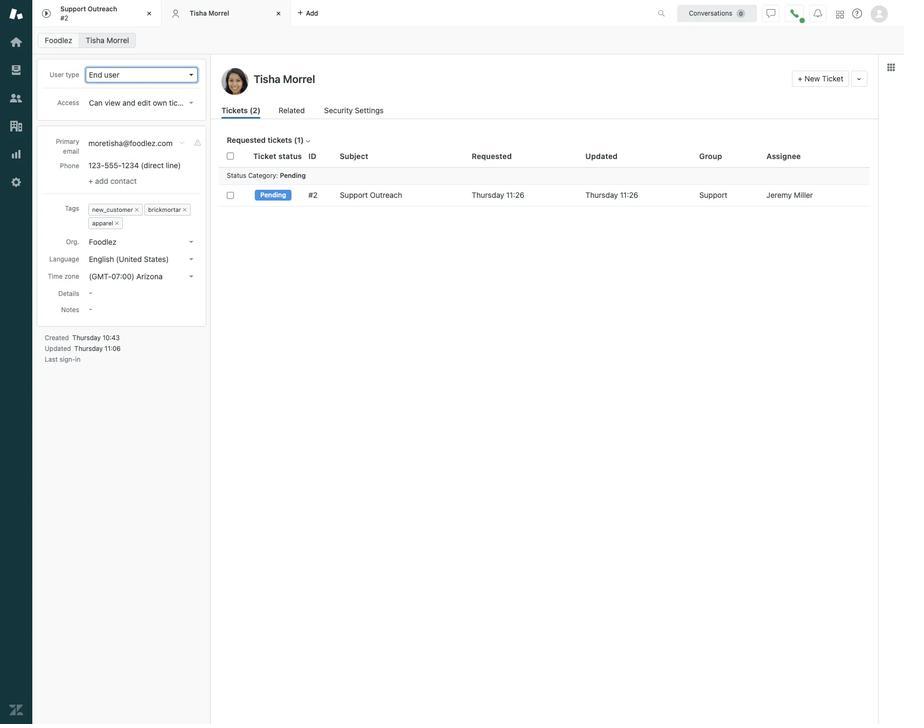 Task type: describe. For each thing, give the bounding box(es) containing it.
created
[[45, 334, 69, 342]]

time
[[48, 272, 63, 280]]

tickets inside can view and edit own tickets only button
[[169, 98, 192, 107]]

11:06
[[105, 345, 121, 353]]

and
[[123, 98, 136, 107]]

id
[[309, 151, 317, 161]]

arrow down image for (gmt-07:00) arizona
[[189, 276, 194, 278]]

conversations
[[690, 9, 733, 17]]

security
[[324, 106, 353, 115]]

support for support
[[700, 190, 728, 200]]

tisha morrel tab
[[162, 0, 291, 27]]

end user
[[89, 70, 120, 79]]

line)
[[166, 161, 181, 170]]

main element
[[0, 0, 32, 724]]

morrel inside tab
[[209, 9, 229, 17]]

sign-
[[60, 355, 75, 363]]

english (united states)
[[89, 255, 169, 264]]

can
[[89, 98, 103, 107]]

10:43
[[103, 334, 120, 342]]

1 vertical spatial tickets
[[268, 135, 292, 145]]

primary email
[[56, 138, 79, 155]]

time zone
[[48, 272, 79, 280]]

security settings link
[[324, 105, 387, 119]]

can view and edit own tickets only button
[[86, 95, 209, 111]]

support outreach #2
[[60, 5, 117, 22]]

only
[[194, 98, 209, 107]]

none checkbox inside grid
[[227, 192, 234, 199]]

tickets
[[222, 106, 248, 115]]

1234
[[122, 161, 139, 170]]

zendesk image
[[9, 703, 23, 717]]

(2)
[[250, 106, 261, 115]]

security settings
[[324, 106, 384, 115]]

(gmt-
[[89, 272, 111, 281]]

foodlez inside button
[[89, 237, 117, 246]]

apparel
[[92, 219, 113, 226]]

new_customer link
[[92, 206, 133, 213]]

1 horizontal spatial updated
[[586, 151, 618, 161]]

primary
[[56, 138, 79, 146]]

555-
[[104, 161, 122, 170]]

+ new ticket
[[799, 74, 844, 83]]

arizona
[[137, 272, 163, 281]]

status
[[227, 172, 247, 180]]

1 11:26 from the left
[[507, 190, 525, 200]]

related
[[279, 106, 305, 115]]

123-555-1234 (direct line)
[[88, 161, 181, 170]]

notifications image
[[814, 9, 823, 18]]

button displays agent's chat status as invisible. image
[[767, 9, 776, 18]]

status
[[279, 151, 302, 161]]

created thursday 10:43 updated thursday 11:06 last sign-in
[[45, 334, 121, 363]]

category
[[248, 172, 276, 180]]

jeremy miller
[[767, 190, 814, 200]]

new
[[805, 74, 821, 83]]

tisha inside secondary element
[[86, 36, 105, 45]]

support for support outreach #2
[[60, 5, 86, 13]]

(gmt-07:00) arizona button
[[86, 269, 198, 284]]

foodlez button
[[86, 235, 198, 250]]

related link
[[279, 105, 306, 119]]

requested tickets (1)
[[227, 135, 304, 145]]

jeremy
[[767, 190, 793, 200]]

ticket status
[[253, 151, 302, 161]]

group
[[700, 151, 723, 161]]

Select All Tickets checkbox
[[227, 153, 234, 160]]

user
[[104, 70, 120, 79]]

view
[[105, 98, 121, 107]]

+ new ticket button
[[793, 71, 850, 87]]

states)
[[144, 255, 169, 264]]

can view and edit own tickets only
[[89, 98, 209, 107]]

ticket inside grid
[[253, 151, 277, 161]]

zone
[[65, 272, 79, 280]]

tickets (2)
[[222, 106, 261, 115]]

+ add contact
[[88, 176, 137, 186]]

foodlez inside secondary element
[[45, 36, 72, 45]]

tisha morrel inside tab
[[190, 9, 229, 17]]

2 thursday 11:26 from the left
[[586, 190, 639, 200]]

english
[[89, 255, 114, 264]]

conversations button
[[678, 5, 758, 22]]

add inside add popup button
[[306, 9, 318, 17]]

(1)
[[294, 135, 304, 145]]

end user button
[[86, 67, 198, 83]]

requested for requested tickets (1)
[[227, 135, 266, 145]]

in
[[75, 355, 81, 363]]



Task type: vqa. For each thing, say whether or not it's contained in the screenshot.


Task type: locate. For each thing, give the bounding box(es) containing it.
+
[[799, 74, 803, 83], [88, 176, 93, 186]]

0 horizontal spatial ticket
[[253, 151, 277, 161]]

1 horizontal spatial tickets
[[268, 135, 292, 145]]

support down subject
[[340, 190, 368, 200]]

arrow down image up can view and edit own tickets only
[[189, 74, 194, 76]]

end
[[89, 70, 102, 79]]

support down group
[[700, 190, 728, 200]]

1 vertical spatial #2
[[309, 190, 318, 200]]

add right close image
[[306, 9, 318, 17]]

tickets
[[169, 98, 192, 107], [268, 135, 292, 145]]

add
[[306, 9, 318, 17], [95, 176, 108, 186]]

0 vertical spatial tisha
[[190, 9, 207, 17]]

user
[[50, 71, 64, 79]]

#2
[[60, 14, 68, 22], [309, 190, 318, 200]]

2 11:26 from the left
[[621, 190, 639, 200]]

1 arrow down image from the top
[[189, 74, 194, 76]]

3 arrow down image from the top
[[189, 258, 194, 260]]

edit
[[138, 98, 151, 107]]

tab containing support outreach
[[32, 0, 162, 27]]

1 vertical spatial morrel
[[107, 36, 129, 45]]

0 horizontal spatial outreach
[[88, 5, 117, 13]]

customers image
[[9, 91, 23, 105]]

(gmt-07:00) arizona
[[89, 272, 163, 281]]

morrel inside secondary element
[[107, 36, 129, 45]]

123-
[[88, 161, 104, 170]]

1 vertical spatial arrow down image
[[189, 276, 194, 278]]

1 horizontal spatial thursday 11:26
[[586, 190, 639, 200]]

grid containing ticket status
[[211, 146, 879, 724]]

arrow down image inside "(gmt-07:00) arizona" button
[[189, 276, 194, 278]]

0 vertical spatial +
[[799, 74, 803, 83]]

foodlez link
[[38, 33, 79, 48]]

2 vertical spatial arrow down image
[[189, 258, 194, 260]]

1 horizontal spatial +
[[799, 74, 803, 83]]

tab
[[32, 0, 162, 27]]

type
[[66, 71, 79, 79]]

menu
[[86, 202, 197, 231]]

1 vertical spatial tisha morrel
[[86, 36, 129, 45]]

org.
[[66, 238, 79, 246]]

zendesk products image
[[837, 11, 845, 18]]

access
[[57, 99, 79, 107]]

arrow down image left only
[[189, 102, 194, 104]]

secondary element
[[32, 30, 905, 51]]

0 horizontal spatial 11:26
[[507, 190, 525, 200]]

support outreach link
[[340, 190, 403, 200]]

arrow down image
[[189, 74, 194, 76], [189, 276, 194, 278]]

0 horizontal spatial tickets
[[169, 98, 192, 107]]

0 vertical spatial arrow down image
[[189, 74, 194, 76]]

outreach inside support outreach #2
[[88, 5, 117, 13]]

1 horizontal spatial requested
[[472, 151, 512, 161]]

arrow down image inside can view and edit own tickets only button
[[189, 102, 194, 104]]

requested for requested
[[472, 151, 512, 161]]

user type
[[50, 71, 79, 79]]

tisha morrel
[[190, 9, 229, 17], [86, 36, 129, 45]]

foodlez up user
[[45, 36, 72, 45]]

tisha inside tab
[[190, 9, 207, 17]]

pending right the :
[[280, 172, 306, 180]]

0 horizontal spatial tisha
[[86, 36, 105, 45]]

subject
[[340, 151, 369, 161]]

0 horizontal spatial #2
[[60, 14, 68, 22]]

+ left new
[[799, 74, 803, 83]]

0 horizontal spatial updated
[[45, 345, 71, 353]]

0 horizontal spatial +
[[88, 176, 93, 186]]

ticket down requested tickets (1) on the left top
[[253, 151, 277, 161]]

language
[[49, 255, 79, 263]]

1 horizontal spatial outreach
[[370, 190, 403, 200]]

tisha right close icon in the left top of the page
[[190, 9, 207, 17]]

last
[[45, 355, 58, 363]]

tags
[[65, 204, 79, 212]]

add button
[[291, 0, 325, 26]]

tisha
[[190, 9, 207, 17], [86, 36, 105, 45]]

0 horizontal spatial add
[[95, 176, 108, 186]]

1 vertical spatial pending
[[260, 191, 286, 199]]

0 vertical spatial requested
[[227, 135, 266, 145]]

assignee
[[767, 151, 802, 161]]

0 vertical spatial tisha morrel
[[190, 9, 229, 17]]

ticket inside "button"
[[823, 74, 844, 83]]

thursday
[[472, 190, 505, 200], [586, 190, 619, 200], [72, 334, 101, 342], [74, 345, 103, 353]]

#2 inside support outreach #2
[[60, 14, 68, 22]]

admin image
[[9, 175, 23, 189]]

details
[[58, 290, 79, 298]]

miller
[[795, 190, 814, 200]]

arrow down image right states)
[[189, 258, 194, 260]]

get started image
[[9, 35, 23, 49]]

brickmortar
[[148, 206, 181, 213]]

support up foodlez link
[[60, 5, 86, 13]]

status category : pending
[[227, 172, 306, 180]]

0 vertical spatial foodlez
[[45, 36, 72, 45]]

arrow down image for states)
[[189, 258, 194, 260]]

tickets up ticket status
[[268, 135, 292, 145]]

new_customer
[[92, 206, 133, 213]]

tabs tab list
[[32, 0, 647, 27]]

close image
[[144, 8, 155, 19]]

1 horizontal spatial morrel
[[209, 9, 229, 17]]

contact
[[110, 176, 137, 186]]

1 horizontal spatial 11:26
[[621, 190, 639, 200]]

grid
[[211, 146, 879, 724]]

None text field
[[251, 71, 788, 87]]

apparel link
[[92, 219, 113, 226]]

phone
[[60, 162, 79, 170]]

arrow down image
[[189, 102, 194, 104], [189, 241, 194, 243], [189, 258, 194, 260]]

1 horizontal spatial tisha
[[190, 9, 207, 17]]

1 vertical spatial ticket
[[253, 151, 277, 161]]

+ down 123-
[[88, 176, 93, 186]]

11:26
[[507, 190, 525, 200], [621, 190, 639, 200]]

organizations image
[[9, 119, 23, 133]]

support inside support outreach #2
[[60, 5, 86, 13]]

ticket right new
[[823, 74, 844, 83]]

0 vertical spatial outreach
[[88, 5, 117, 13]]

1 vertical spatial arrow down image
[[189, 241, 194, 243]]

2 arrow down image from the top
[[189, 241, 194, 243]]

0 vertical spatial updated
[[586, 151, 618, 161]]

(united
[[116, 255, 142, 264]]

0 vertical spatial ticket
[[823, 74, 844, 83]]

notes
[[61, 306, 79, 314]]

get help image
[[853, 9, 863, 18]]

1 arrow down image from the top
[[189, 102, 194, 104]]

0 horizontal spatial tisha morrel
[[86, 36, 129, 45]]

foodlez
[[45, 36, 72, 45], [89, 237, 117, 246]]

2 arrow down image from the top
[[189, 276, 194, 278]]

outreach for support outreach #2
[[88, 5, 117, 13]]

support
[[60, 5, 86, 13], [340, 190, 368, 200], [700, 190, 728, 200]]

1 vertical spatial add
[[95, 176, 108, 186]]

pending down the :
[[260, 191, 286, 199]]

1 vertical spatial +
[[88, 176, 93, 186]]

0 horizontal spatial requested
[[227, 135, 266, 145]]

1 vertical spatial requested
[[472, 151, 512, 161]]

tickets (2) link
[[222, 105, 261, 119]]

arrow down image inside foodlez button
[[189, 241, 194, 243]]

add down 123-
[[95, 176, 108, 186]]

2 horizontal spatial support
[[700, 190, 728, 200]]

0 vertical spatial add
[[306, 9, 318, 17]]

+ for + new ticket
[[799, 74, 803, 83]]

english (united states) button
[[86, 252, 198, 267]]

arrow down image for and
[[189, 102, 194, 104]]

support outreach
[[340, 190, 403, 200]]

:
[[276, 172, 278, 180]]

07:00)
[[111, 272, 134, 281]]

apps image
[[888, 63, 896, 72]]

0 horizontal spatial thursday 11:26
[[472, 190, 525, 200]]

arrow down image for end user
[[189, 74, 194, 76]]

0 vertical spatial pending
[[280, 172, 306, 180]]

1 vertical spatial tisha
[[86, 36, 105, 45]]

tisha morrel link
[[79, 33, 136, 48]]

settings
[[355, 106, 384, 115]]

own
[[153, 98, 167, 107]]

0 horizontal spatial foodlez
[[45, 36, 72, 45]]

outreach for support outreach
[[370, 190, 403, 200]]

moretisha@foodlez.com
[[88, 139, 173, 148]]

(direct
[[141, 161, 164, 170]]

reporting image
[[9, 147, 23, 161]]

updated
[[586, 151, 618, 161], [45, 345, 71, 353]]

email
[[63, 147, 79, 155]]

menu containing new_customer
[[86, 202, 197, 231]]

1 horizontal spatial add
[[306, 9, 318, 17]]

1 horizontal spatial tisha morrel
[[190, 9, 229, 17]]

requested
[[227, 135, 266, 145], [472, 151, 512, 161]]

0 horizontal spatial support
[[60, 5, 86, 13]]

0 vertical spatial tickets
[[169, 98, 192, 107]]

outreach
[[88, 5, 117, 13], [370, 190, 403, 200]]

tickets right own
[[169, 98, 192, 107]]

#2 up foodlez link
[[60, 14, 68, 22]]

0 vertical spatial morrel
[[209, 9, 229, 17]]

None checkbox
[[227, 192, 234, 199]]

close image
[[273, 8, 284, 19]]

arrow down image inside english (united states) button
[[189, 258, 194, 260]]

1 vertical spatial outreach
[[370, 190, 403, 200]]

views image
[[9, 63, 23, 77]]

#2 down "id" at the top of page
[[309, 190, 318, 200]]

1 thursday 11:26 from the left
[[472, 190, 525, 200]]

1 vertical spatial updated
[[45, 345, 71, 353]]

tisha down support outreach #2
[[86, 36, 105, 45]]

support for support outreach
[[340, 190, 368, 200]]

foodlez up english
[[89, 237, 117, 246]]

1 horizontal spatial foodlez
[[89, 237, 117, 246]]

1 horizontal spatial ticket
[[823, 74, 844, 83]]

arrow down image right arizona
[[189, 276, 194, 278]]

1 vertical spatial foodlez
[[89, 237, 117, 246]]

1 horizontal spatial support
[[340, 190, 368, 200]]

+ inside "button"
[[799, 74, 803, 83]]

0 horizontal spatial morrel
[[107, 36, 129, 45]]

thursday 11:26
[[472, 190, 525, 200], [586, 190, 639, 200]]

zendesk support image
[[9, 7, 23, 21]]

updated inside created thursday 10:43 updated thursday 11:06 last sign-in
[[45, 345, 71, 353]]

tisha morrel inside secondary element
[[86, 36, 129, 45]]

0 vertical spatial #2
[[60, 14, 68, 22]]

brickmortar link
[[148, 206, 181, 213]]

arrow down image inside end user button
[[189, 74, 194, 76]]

+ for + add contact
[[88, 176, 93, 186]]

1 horizontal spatial #2
[[309, 190, 318, 200]]

arrow down image up english (united states) button on the left
[[189, 241, 194, 243]]

0 vertical spatial arrow down image
[[189, 102, 194, 104]]



